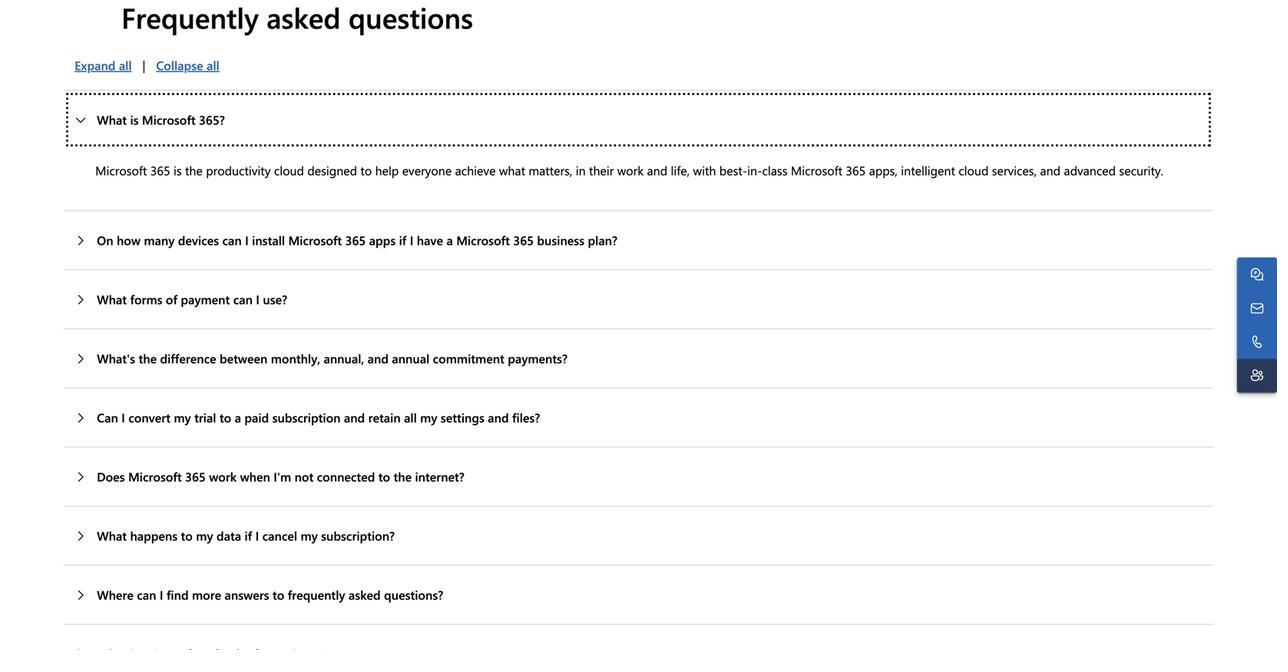 Task type: locate. For each thing, give the bounding box(es) containing it.
my
[[174, 409, 191, 426], [420, 409, 437, 426], [196, 528, 213, 544], [301, 528, 318, 544]]

365 left apps
[[345, 232, 366, 249]]

work inside "dropdown button"
[[209, 469, 237, 485]]

expand all button
[[64, 50, 143, 81]]

best-
[[720, 162, 748, 179]]

what happens to my data if i cancel my subscription? button
[[64, 507, 1214, 565]]

can i convert my trial to a paid subscription and retain all my settings and files? button
[[64, 389, 1214, 447]]

1 horizontal spatial cloud
[[959, 162, 989, 179]]

a right have
[[447, 232, 453, 249]]

collapse all button
[[145, 50, 230, 81]]

a left paid
[[235, 409, 241, 426]]

security.
[[1120, 162, 1164, 179]]

all right collapse
[[207, 57, 219, 73]]

internet?
[[415, 469, 465, 485]]

2 horizontal spatial the
[[394, 469, 412, 485]]

does microsoft 365 work when i'm not connected to the internet?
[[97, 469, 465, 485]]

i left use?
[[256, 291, 260, 308]]

if
[[399, 232, 407, 249], [245, 528, 252, 544]]

365
[[150, 162, 170, 179], [846, 162, 866, 179], [345, 232, 366, 249], [513, 232, 534, 249], [185, 469, 206, 485]]

cloud left "designed"
[[274, 162, 304, 179]]

what's the difference between monthly, annual, and annual commitment payments? button
[[64, 330, 1214, 388]]

work right the their
[[617, 162, 644, 179]]

2 cloud from the left
[[959, 162, 989, 179]]

help
[[375, 162, 399, 179]]

i left install
[[245, 232, 249, 249]]

0 vertical spatial work
[[617, 162, 644, 179]]

1 what from the top
[[97, 111, 127, 128]]

can for payment
[[233, 291, 253, 308]]

1 horizontal spatial if
[[399, 232, 407, 249]]

2 vertical spatial what
[[97, 528, 127, 544]]

2 vertical spatial can
[[137, 587, 156, 603]]

can inside dropdown button
[[137, 587, 156, 603]]

1 horizontal spatial all
[[207, 57, 219, 73]]

payment
[[181, 291, 230, 308]]

to right trial
[[220, 409, 231, 426]]

1 vertical spatial is
[[174, 162, 182, 179]]

plan?
[[588, 232, 618, 249]]

data
[[217, 528, 241, 544]]

with
[[693, 162, 716, 179]]

1 vertical spatial work
[[209, 469, 237, 485]]

my right cancel
[[301, 528, 318, 544]]

retain
[[368, 409, 401, 426]]

happens
[[130, 528, 178, 544]]

microsoft 365 is the productivity cloud designed to help everyone achieve what matters, in their work and life, with best-in-class microsoft 365 apps, intelligent cloud services, and advanced security.
[[95, 162, 1164, 179]]

is down what is microsoft 365?
[[174, 162, 182, 179]]

to right happens
[[181, 528, 193, 544]]

0 horizontal spatial if
[[245, 528, 252, 544]]

install
[[252, 232, 285, 249]]

in-
[[748, 162, 762, 179]]

to left help
[[361, 162, 372, 179]]

a
[[447, 232, 453, 249], [235, 409, 241, 426]]

all right retain
[[404, 409, 417, 426]]

1 vertical spatial what
[[97, 291, 127, 308]]

1 vertical spatial can
[[233, 291, 253, 308]]

is
[[130, 111, 139, 128], [174, 162, 182, 179]]

0 vertical spatial a
[[447, 232, 453, 249]]

i right 'can'
[[122, 409, 125, 426]]

all inside button
[[119, 57, 132, 73]]

payments?
[[508, 350, 568, 367]]

can right devices
[[222, 232, 242, 249]]

all left |
[[119, 57, 132, 73]]

can
[[222, 232, 242, 249], [233, 291, 253, 308], [137, 587, 156, 603]]

to right connected
[[379, 469, 390, 485]]

on how many devices can i install microsoft 365 apps if i have a microsoft 365 business plan? button
[[64, 211, 1214, 270]]

|
[[143, 57, 145, 73]]

0 vertical spatial what
[[97, 111, 127, 128]]

between
[[220, 350, 268, 367]]

all
[[119, 57, 132, 73], [207, 57, 219, 73], [404, 409, 417, 426]]

if right apps
[[399, 232, 407, 249]]

group
[[64, 50, 230, 81]]

2 horizontal spatial all
[[404, 409, 417, 426]]

work
[[617, 162, 644, 179], [209, 469, 237, 485]]

to right answers at left
[[273, 587, 284, 603]]

0 horizontal spatial cloud
[[274, 162, 304, 179]]

microsoft inside "dropdown button"
[[128, 469, 182, 485]]

paid
[[245, 409, 269, 426]]

to inside dropdown button
[[273, 587, 284, 603]]

what happens to my data if i cancel my subscription?
[[97, 528, 395, 544]]

0 horizontal spatial the
[[139, 350, 157, 367]]

0 horizontal spatial work
[[209, 469, 237, 485]]

what
[[97, 111, 127, 128], [97, 291, 127, 308], [97, 528, 127, 544]]

what down 'expand all' button
[[97, 111, 127, 128]]

many
[[144, 232, 175, 249]]

i left have
[[410, 232, 414, 249]]

0 horizontal spatial a
[[235, 409, 241, 426]]

2 what from the top
[[97, 291, 127, 308]]

what left the forms
[[97, 291, 127, 308]]

answers
[[225, 587, 269, 603]]

all for collapse all
[[207, 57, 219, 73]]

1 vertical spatial the
[[139, 350, 157, 367]]

365 left apps, in the top of the page
[[846, 162, 866, 179]]

365 inside "dropdown button"
[[185, 469, 206, 485]]

0 vertical spatial is
[[130, 111, 139, 128]]

what left happens
[[97, 528, 127, 544]]

365 left when
[[185, 469, 206, 485]]

the inside 'dropdown button'
[[139, 350, 157, 367]]

0 vertical spatial if
[[399, 232, 407, 249]]

1 horizontal spatial work
[[617, 162, 644, 179]]

apps
[[369, 232, 396, 249]]

commitment
[[433, 350, 505, 367]]

and
[[647, 162, 668, 179], [1040, 162, 1061, 179], [368, 350, 389, 367], [344, 409, 365, 426], [488, 409, 509, 426]]

i left find
[[160, 587, 163, 603]]

the left productivity
[[185, 162, 203, 179]]

1 horizontal spatial is
[[174, 162, 182, 179]]

life,
[[671, 162, 690, 179]]

services,
[[992, 162, 1037, 179]]

1 vertical spatial a
[[235, 409, 241, 426]]

365 left the business
[[513, 232, 534, 249]]

what is microsoft 365? button
[[64, 91, 1214, 149]]

settings
[[441, 409, 485, 426]]

is down 'expand all' button
[[130, 111, 139, 128]]

collapse all
[[156, 57, 219, 73]]

can left find
[[137, 587, 156, 603]]

and left annual
[[368, 350, 389, 367]]

work left when
[[209, 469, 237, 485]]

questions?
[[384, 587, 443, 603]]

0 vertical spatial can
[[222, 232, 242, 249]]

when
[[240, 469, 270, 485]]

1 horizontal spatial a
[[447, 232, 453, 249]]

their
[[589, 162, 614, 179]]

all inside button
[[207, 57, 219, 73]]

and left the files?
[[488, 409, 509, 426]]

convert
[[128, 409, 171, 426]]

0 horizontal spatial is
[[130, 111, 139, 128]]

can for devices
[[222, 232, 242, 249]]

to
[[361, 162, 372, 179], [220, 409, 231, 426], [379, 469, 390, 485], [181, 528, 193, 544], [273, 587, 284, 603]]

the left "internet?"
[[394, 469, 412, 485]]

cloud left services,
[[959, 162, 989, 179]]

i'm
[[274, 469, 291, 485]]

3 what from the top
[[97, 528, 127, 544]]

0 vertical spatial the
[[185, 162, 203, 179]]

how
[[117, 232, 141, 249]]

files?
[[512, 409, 540, 426]]

find
[[167, 587, 189, 603]]

cloud
[[274, 162, 304, 179], [959, 162, 989, 179]]

the right the what's
[[139, 350, 157, 367]]

what's the difference between monthly, annual, and annual commitment payments?
[[97, 350, 568, 367]]

can left use?
[[233, 291, 253, 308]]

0 horizontal spatial all
[[119, 57, 132, 73]]

what forms of payment can i use? button
[[64, 270, 1214, 329]]

1 horizontal spatial the
[[185, 162, 203, 179]]

1 vertical spatial if
[[245, 528, 252, 544]]

business
[[537, 232, 585, 249]]

what is microsoft 365?
[[97, 111, 225, 128]]

if right data
[[245, 528, 252, 544]]

i
[[245, 232, 249, 249], [410, 232, 414, 249], [256, 291, 260, 308], [122, 409, 125, 426], [255, 528, 259, 544], [160, 587, 163, 603]]

microsoft right does
[[128, 469, 182, 485]]

2 vertical spatial the
[[394, 469, 412, 485]]



Task type: vqa. For each thing, say whether or not it's contained in the screenshot.
What corresponding to What forms of payment can I use?
yes



Task type: describe. For each thing, give the bounding box(es) containing it.
and inside 'dropdown button'
[[368, 350, 389, 367]]

microsoft right the class
[[791, 162, 843, 179]]

and left life,
[[647, 162, 668, 179]]

my left trial
[[174, 409, 191, 426]]

apps,
[[869, 162, 898, 179]]

asked
[[349, 587, 381, 603]]

expand all
[[75, 57, 132, 73]]

microsoft down what is microsoft 365?
[[95, 162, 147, 179]]

the inside "dropdown button"
[[394, 469, 412, 485]]

i left cancel
[[255, 528, 259, 544]]

designed
[[308, 162, 357, 179]]

intelligent
[[901, 162, 956, 179]]

where can i find more answers to frequently asked questions? button
[[64, 566, 1214, 625]]

subscription
[[272, 409, 341, 426]]

of
[[166, 291, 177, 308]]

microsoft left 365?
[[142, 111, 196, 128]]

devices
[[178, 232, 219, 249]]

frequently
[[288, 587, 345, 603]]

forms
[[130, 291, 162, 308]]

annual,
[[324, 350, 364, 367]]

group containing expand all
[[64, 50, 230, 81]]

does microsoft 365 work when i'm not connected to the internet? button
[[64, 448, 1214, 506]]

can i convert my trial to a paid subscription and retain all my settings and files?
[[97, 409, 540, 426]]

connected
[[317, 469, 375, 485]]

microsoft right install
[[288, 232, 342, 249]]

where
[[97, 587, 134, 603]]

cancel
[[262, 528, 297, 544]]

subscription?
[[321, 528, 395, 544]]

expand
[[75, 57, 116, 73]]

365?
[[199, 111, 225, 128]]

and left retain
[[344, 409, 365, 426]]

in
[[576, 162, 586, 179]]

class
[[762, 162, 788, 179]]

what for what forms of payment can i use?
[[97, 291, 127, 308]]

not
[[295, 469, 314, 485]]

all inside dropdown button
[[404, 409, 417, 426]]

all for expand all
[[119, 57, 132, 73]]

use?
[[263, 291, 287, 308]]

on how many devices can i install microsoft 365 apps if i have a microsoft 365 business plan?
[[97, 232, 618, 249]]

where can i find more answers to frequently asked questions?
[[97, 587, 443, 603]]

what for what is microsoft 365?
[[97, 111, 127, 128]]

to inside "dropdown button"
[[379, 469, 390, 485]]

achieve
[[455, 162, 496, 179]]

annual
[[392, 350, 430, 367]]

what forms of payment can i use?
[[97, 291, 287, 308]]

everyone
[[402, 162, 452, 179]]

my left data
[[196, 528, 213, 544]]

difference
[[160, 350, 216, 367]]

monthly,
[[271, 350, 320, 367]]

trial
[[194, 409, 216, 426]]

more
[[192, 587, 221, 603]]

productivity
[[206, 162, 271, 179]]

365 down what is microsoft 365?
[[150, 162, 170, 179]]

matters,
[[529, 162, 573, 179]]

my left settings
[[420, 409, 437, 426]]

collapse
[[156, 57, 203, 73]]

is inside dropdown button
[[130, 111, 139, 128]]

what for what happens to my data if i cancel my subscription?
[[97, 528, 127, 544]]

1 cloud from the left
[[274, 162, 304, 179]]

advanced
[[1064, 162, 1116, 179]]

what's
[[97, 350, 135, 367]]

and right services,
[[1040, 162, 1061, 179]]

does
[[97, 469, 125, 485]]

have
[[417, 232, 443, 249]]

on
[[97, 232, 113, 249]]

what
[[499, 162, 525, 179]]

i inside dropdown button
[[160, 587, 163, 603]]

can
[[97, 409, 118, 426]]

microsoft right have
[[456, 232, 510, 249]]



